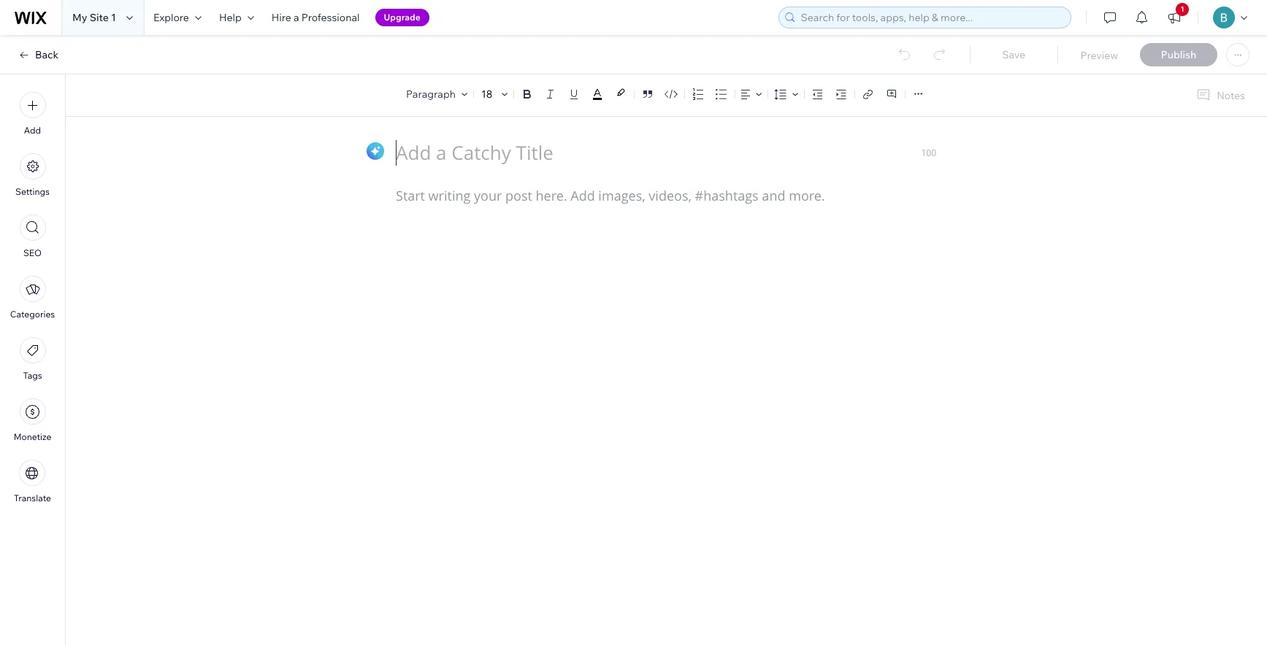 Task type: vqa. For each thing, say whether or not it's contained in the screenshot.
the middle THE USERS
no



Task type: describe. For each thing, give the bounding box(es) containing it.
monetize
[[14, 432, 51, 443]]

Add a Catchy Title text field
[[396, 140, 921, 165]]

Search for tools, apps, help & more... field
[[797, 7, 1066, 28]]

paragraph
[[406, 88, 456, 101]]

1 button
[[1158, 0, 1191, 35]]

settings button
[[15, 153, 50, 197]]

help
[[219, 11, 242, 24]]

tags button
[[19, 337, 46, 381]]

notes button
[[1191, 85, 1250, 105]]

translate
[[14, 493, 51, 504]]

my
[[72, 11, 87, 24]]

paragraph button
[[403, 84, 470, 104]]

add button
[[19, 92, 46, 136]]

categories
[[10, 309, 55, 320]]

notes
[[1217, 89, 1245, 102]]

tags
[[23, 370, 42, 381]]

1 inside button
[[1181, 4, 1184, 14]]

Font Size field
[[480, 87, 496, 102]]

upgrade
[[384, 12, 421, 23]]

site
[[90, 11, 109, 24]]

hire
[[272, 11, 291, 24]]



Task type: locate. For each thing, give the bounding box(es) containing it.
1 horizontal spatial 1
[[1181, 4, 1184, 14]]

seo
[[23, 248, 42, 259]]

upgrade button
[[375, 9, 429, 26]]

help button
[[210, 0, 263, 35]]

hire a professional link
[[263, 0, 369, 35]]

settings
[[15, 186, 50, 197]]

translate button
[[14, 460, 51, 504]]

my site 1
[[72, 11, 116, 24]]

hire a professional
[[272, 11, 360, 24]]

100
[[921, 147, 936, 159]]

seo button
[[19, 215, 46, 259]]

menu
[[0, 83, 65, 513]]

categories button
[[10, 276, 55, 320]]

professional
[[301, 11, 360, 24]]

monetize button
[[14, 399, 51, 443]]

explore
[[153, 11, 189, 24]]

1
[[1181, 4, 1184, 14], [111, 11, 116, 24]]

back button
[[18, 48, 59, 61]]

back
[[35, 48, 59, 61]]

a
[[294, 11, 299, 24]]

0 horizontal spatial 1
[[111, 11, 116, 24]]

menu containing add
[[0, 83, 65, 513]]

add
[[24, 125, 41, 136]]



